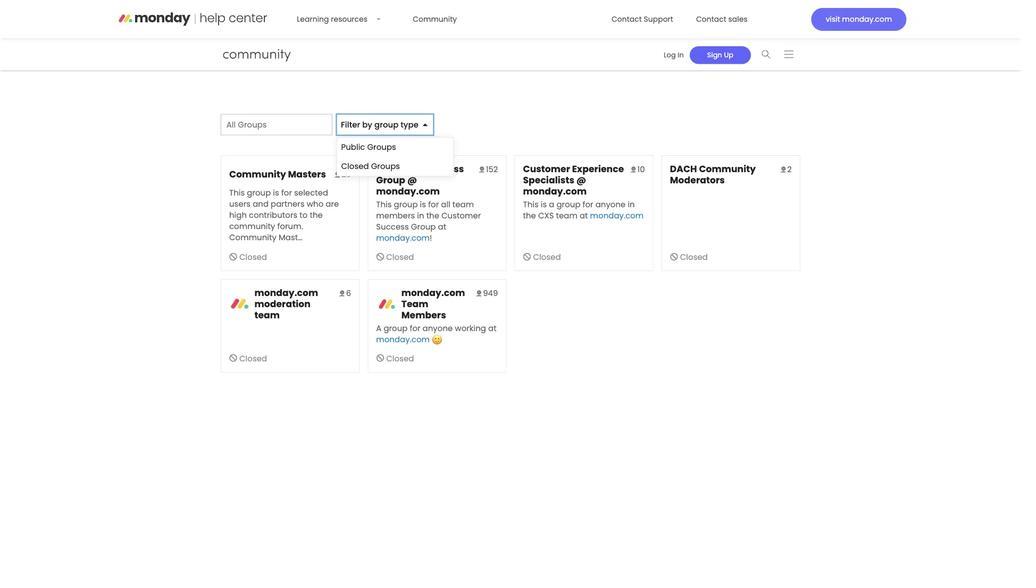 Task type: vqa. For each thing, say whether or not it's contained in the screenshot.
the 'community'
yes



Task type: describe. For each thing, give the bounding box(es) containing it.
customer experience specialists @ monday.com
[[523, 163, 624, 198]]

at inside 'this is a group for anyone in the cxs team at'
[[580, 210, 588, 221]]

this group is for selected users and partners who are high contributors to the community forum. community mast…
[[229, 187, 339, 243]]

in inside this group is for all team members in the customer success group at monday.com !
[[417, 210, 424, 221]]

dach community moderators
[[670, 163, 756, 187]]

filter
[[341, 119, 360, 130]]

closed for this group is for selected users and partners who are high contributors to the community forum. community mast…
[[239, 251, 267, 263]]

cxs
[[538, 210, 554, 221]]

at inside a group for anyone working at monday.com
[[488, 322, 496, 334]]

working
[[455, 322, 486, 334]]

monday.com right monday moderators icon
[[254, 287, 318, 299]]

to
[[300, 209, 308, 221]]

are
[[326, 198, 339, 209]]

closed for a group for anyone working at
[[386, 353, 414, 364]]

log
[[664, 50, 676, 60]]

group inside customer success group @ monday.com
[[376, 174, 405, 187]]

learning resources
[[297, 14, 368, 24]]

high
[[229, 209, 247, 221]]

visit monday.com
[[826, 14, 892, 24]]

contact sales link
[[690, 9, 754, 30]]

anyone inside a group for anyone working at monday.com
[[423, 322, 453, 334]]

2 vertical spatial monday.com link
[[376, 334, 430, 345]]

monday.com right visit
[[842, 14, 892, 24]]

sign up
[[707, 50, 733, 60]]

!
[[430, 232, 432, 244]]

contributors
[[249, 209, 297, 221]]

group for a group for anyone working at monday.com
[[384, 322, 408, 334]]

team inside this group is for all team members in the customer success group at monday.com !
[[452, 199, 474, 210]]

filter by group type
[[341, 119, 419, 130]]

community inside dach community moderators
[[699, 163, 756, 176]]

learning
[[297, 14, 329, 24]]

dach
[[670, 163, 697, 176]]

in inside 'this is a group for anyone in the cxs team at'
[[628, 199, 635, 210]]

monday.com inside this group is for all team members in the customer success group at monday.com !
[[376, 232, 430, 244]]

contact support
[[612, 14, 673, 24]]

for inside this group is for selected users and partners who are high contributors to the community forum. community mast…
[[281, 187, 292, 198]]

for inside this group is for all team members in the customer success group at monday.com !
[[428, 199, 439, 210]]

experience
[[572, 163, 624, 176]]

masters
[[288, 168, 326, 181]]

user image for monday.com moderation team
[[338, 290, 344, 296]]

user image left 949
[[475, 290, 481, 296]]

log in
[[664, 50, 684, 60]]

the inside 'this is a group for anyone in the cxs team at'
[[523, 210, 536, 221]]

monday.com logo image
[[119, 8, 267, 30]]

customer for specialists
[[523, 163, 570, 176]]

ban image for this group is for all team members in the customer success group at
[[376, 253, 384, 261]]

All Groups search field
[[221, 114, 332, 135]]

navigation containing log in
[[654, 43, 800, 66]]

monday community forum image
[[141, 47, 311, 62]]

this for customer experience specialists @ monday.com
[[523, 199, 539, 210]]

selected
[[294, 187, 328, 198]]

visit
[[826, 14, 840, 24]]

group inside 'this is a group for anyone in the cxs team at'
[[556, 199, 580, 210]]

is for partners
[[273, 187, 279, 198]]

user image for customer experience specialists @ monday.com
[[629, 166, 636, 173]]

the inside this group is for selected users and partners who are high contributors to the community forum. community mast…
[[310, 209, 323, 221]]

10
[[637, 164, 645, 175]]

152
[[486, 164, 498, 175]]

2 radio item from the top
[[337, 157, 453, 176]]

group for this group is for all team members in the customer success group at monday.com !
[[394, 199, 418, 210]]

contact for contact support
[[612, 14, 642, 24]]

members
[[376, 210, 415, 221]]

monday.com moderation team
[[254, 287, 318, 321]]

moderators
[[670, 174, 725, 187]]

this for community masters
[[229, 187, 245, 198]]

monday moderators image
[[229, 294, 250, 315]]

customer for group
[[376, 163, 423, 176]]

closed for this is a group for anyone in the cxs team at
[[533, 251, 561, 263]]

a
[[376, 322, 381, 334]]

a
[[549, 199, 554, 210]]

group for this group is for selected users and partners who are high contributors to the community forum. community mast…
[[247, 187, 271, 198]]

menu image
[[784, 50, 794, 58]]



Task type: locate. For each thing, give the bounding box(es) containing it.
team
[[452, 199, 474, 210], [556, 210, 577, 221], [254, 309, 280, 321]]

log in button
[[658, 46, 690, 64]]

team inside the 'monday.com moderation team'
[[254, 309, 280, 321]]

2 contact from the left
[[696, 14, 726, 24]]

this up high
[[229, 187, 245, 198]]

team right monday moderators icon
[[254, 309, 280, 321]]

radio item
[[337, 138, 453, 157], [337, 157, 453, 176]]

contact inside 'link'
[[696, 14, 726, 24]]

team right 'a'
[[556, 210, 577, 221]]

is left the all at the top of page
[[420, 199, 426, 210]]

the right "to"
[[310, 209, 323, 221]]

resources
[[331, 14, 368, 24]]

2 horizontal spatial customer
[[523, 163, 570, 176]]

0 vertical spatial monday.com link
[[590, 210, 644, 221]]

at right !
[[438, 221, 446, 232]]

for inside a group for anyone working at monday.com
[[410, 322, 420, 334]]

group down customer success group @ monday.com
[[394, 199, 418, 210]]

user image for dach community moderators
[[779, 166, 786, 173]]

learning resources link
[[290, 9, 396, 30]]

2 horizontal spatial the
[[523, 210, 536, 221]]

who
[[307, 198, 323, 209]]

1 horizontal spatial team
[[452, 199, 474, 210]]

1 vertical spatial monday.com link
[[376, 232, 430, 244]]

@ for specialists
[[576, 174, 586, 187]]

group inside this group is for all team members in the customer success group at monday.com !
[[411, 221, 436, 232]]

for down the community masters
[[281, 187, 292, 198]]

0 horizontal spatial at
[[438, 221, 446, 232]]

this group is for all team members in the customer success group at monday.com !
[[376, 199, 481, 244]]

this inside this group is for selected users and partners who are high contributors to the community forum. community mast…
[[229, 187, 245, 198]]

success
[[425, 163, 464, 176], [376, 221, 409, 232]]

1 horizontal spatial contact
[[696, 14, 726, 24]]

monday.com down experience at the top right
[[590, 210, 644, 221]]

0 horizontal spatial is
[[273, 187, 279, 198]]

at inside this group is for all team members in the customer success group at monday.com !
[[438, 221, 446, 232]]

2
[[787, 164, 792, 175]]

anyone up :slight_smile: image
[[423, 322, 453, 334]]

1 horizontal spatial ban image
[[670, 253, 678, 261]]

closed
[[239, 251, 267, 263], [386, 251, 414, 263], [533, 251, 561, 263], [680, 251, 708, 263], [239, 353, 267, 364], [386, 353, 414, 364]]

navigation
[[654, 43, 800, 66]]

2 horizontal spatial this
[[523, 199, 539, 210]]

monday.com link for customer experience specialists @ monday.com
[[590, 210, 644, 221]]

success inside customer success group @ monday.com
[[425, 163, 464, 176]]

support
[[644, 14, 673, 24]]

ban image for a group for anyone working at
[[376, 354, 384, 362]]

1 horizontal spatial is
[[420, 199, 426, 210]]

1 horizontal spatial in
[[628, 199, 635, 210]]

@ up members
[[407, 174, 417, 187]]

group down customer success group @ monday.com
[[411, 221, 436, 232]]

ban image
[[229, 253, 237, 261], [670, 253, 678, 261]]

2 horizontal spatial is
[[541, 199, 547, 210]]

0 horizontal spatial customer
[[376, 163, 423, 176]]

0 horizontal spatial this
[[229, 187, 245, 198]]

0 horizontal spatial ban image
[[229, 253, 237, 261]]

is for in
[[420, 199, 426, 210]]

at right working
[[488, 322, 496, 334]]

monday.com link for customer success group @ monday.com
[[376, 232, 430, 244]]

2 @ from the left
[[576, 174, 586, 187]]

community inside this group is for selected users and partners who are high contributors to the community forum. community mast…
[[229, 232, 276, 243]]

and
[[253, 198, 269, 209]]

community link
[[406, 9, 463, 30]]

customer inside 'customer experience specialists @ monday.com'
[[523, 163, 570, 176]]

at
[[580, 210, 588, 221], [438, 221, 446, 232], [488, 322, 496, 334]]

group inside this group is for selected users and partners who are high contributors to the community forum. community mast…
[[247, 187, 271, 198]]

the
[[310, 209, 323, 221], [426, 210, 439, 221], [523, 210, 536, 221]]

this inside 'this is a group for anyone in the cxs team at'
[[523, 199, 539, 210]]

0 horizontal spatial the
[[310, 209, 323, 221]]

1 horizontal spatial customer
[[441, 210, 481, 221]]

monday.com down members
[[376, 232, 430, 244]]

customer success group @ monday.com
[[376, 163, 464, 198]]

6
[[346, 287, 351, 299]]

monday.com inside 'customer experience specialists @ monday.com'
[[523, 185, 587, 198]]

this left 'a'
[[523, 199, 539, 210]]

0 horizontal spatial @
[[407, 174, 417, 187]]

mast…
[[279, 232, 303, 243]]

success left !
[[376, 221, 409, 232]]

user image
[[334, 171, 340, 178]]

anyone down experience at the top right
[[595, 199, 626, 210]]

monday.com up members
[[376, 185, 440, 198]]

type
[[401, 119, 419, 130]]

monday.com link left :slight_smile: image
[[376, 334, 430, 345]]

monday.com up 'a'
[[523, 185, 587, 198]]

monday.com link down members
[[376, 232, 430, 244]]

0 horizontal spatial group
[[376, 174, 405, 187]]

specialists
[[523, 174, 574, 187]]

anyone inside 'this is a group for anyone in the cxs team at'
[[595, 199, 626, 210]]

customer
[[376, 163, 423, 176], [523, 163, 570, 176], [441, 210, 481, 221]]

1 horizontal spatial group
[[411, 221, 436, 232]]

is down the community masters
[[273, 187, 279, 198]]

user image
[[478, 166, 484, 173], [629, 166, 636, 173], [779, 166, 786, 173], [338, 290, 344, 296], [475, 290, 481, 296]]

visit monday.com link
[[811, 8, 906, 31]]

this inside this group is for all team members in the customer success group at monday.com !
[[376, 199, 392, 210]]

team inside 'this is a group for anyone in the cxs team at'
[[556, 210, 577, 221]]

monday.com
[[842, 14, 892, 24], [376, 185, 440, 198], [523, 185, 587, 198], [590, 210, 644, 221], [376, 232, 430, 244], [254, 287, 318, 299], [376, 334, 430, 345]]

user image left 10
[[629, 166, 636, 173]]

user image left 152
[[478, 166, 484, 173]]

success inside this group is for all team members in the customer success group at monday.com !
[[376, 221, 409, 232]]

sign up button
[[690, 46, 751, 64]]

success up the all at the top of page
[[425, 163, 464, 176]]

contact sales
[[696, 14, 748, 24]]

user image for customer success group @ monday.com
[[478, 166, 484, 173]]

1 horizontal spatial the
[[426, 210, 439, 221]]

this
[[229, 187, 245, 198], [376, 199, 392, 210], [523, 199, 539, 210]]

@ inside 'customer experience specialists @ monday.com'
[[576, 174, 586, 187]]

@ up 'this is a group for anyone in the cxs team at' on the top
[[576, 174, 586, 187]]

is inside 'this is a group for anyone in the cxs team at'
[[541, 199, 547, 210]]

group inside a group for anyone working at monday.com
[[384, 322, 408, 334]]

contact left support
[[612, 14, 642, 24]]

1 vertical spatial success
[[376, 221, 409, 232]]

949
[[483, 287, 498, 299]]

contact
[[612, 14, 642, 24], [696, 14, 726, 24]]

sales
[[728, 14, 748, 24]]

group right a
[[384, 322, 408, 334]]

is inside this group is for all team members in the customer success group at monday.com !
[[420, 199, 426, 210]]

in
[[678, 50, 684, 60]]

1 @ from the left
[[407, 174, 417, 187]]

sign
[[707, 50, 722, 60]]

@ for group
[[407, 174, 417, 187]]

at right 'a'
[[580, 210, 588, 221]]

0 horizontal spatial team
[[254, 309, 280, 321]]

user image left 2
[[779, 166, 786, 173]]

contact support link
[[605, 9, 680, 30]]

0 vertical spatial success
[[425, 163, 464, 176]]

group right 'a'
[[556, 199, 580, 210]]

moderation
[[254, 298, 310, 310]]

monday.com link down experience at the top right
[[590, 210, 644, 221]]

1 horizontal spatial this
[[376, 199, 392, 210]]

@ inside customer success group @ monday.com
[[407, 174, 417, 187]]

up
[[724, 50, 733, 60]]

group
[[376, 174, 405, 187], [411, 221, 436, 232]]

for inside 'this is a group for anyone in the cxs team at'
[[583, 199, 593, 210]]

customer inside this group is for all team members in the customer success group at monday.com !
[[441, 210, 481, 221]]

2 horizontal spatial at
[[580, 210, 588, 221]]

1 vertical spatial anyone
[[423, 322, 453, 334]]

group
[[374, 119, 399, 130], [247, 187, 271, 198], [394, 199, 418, 210], [556, 199, 580, 210], [384, 322, 408, 334]]

1 horizontal spatial success
[[425, 163, 464, 176]]

group right the by
[[374, 119, 399, 130]]

monday.com inside customer success group @ monday.com
[[376, 185, 440, 198]]

0 horizontal spatial in
[[417, 210, 424, 221]]

in
[[628, 199, 635, 210], [417, 210, 424, 221]]

all
[[441, 199, 450, 210]]

1 radio item from the top
[[337, 138, 453, 157]]

search image
[[762, 50, 771, 58]]

:slight_smile: image
[[432, 334, 442, 345]]

1 horizontal spatial @
[[576, 174, 586, 187]]

0 horizontal spatial contact
[[612, 14, 642, 24]]

0 vertical spatial group
[[376, 174, 405, 187]]

0 horizontal spatial anyone
[[423, 322, 453, 334]]

team right the all at the top of page
[[452, 199, 474, 210]]

2 ban image from the left
[[670, 253, 678, 261]]

a group for anyone working at monday.com
[[376, 322, 496, 345]]

monday.com inside a group for anyone working at monday.com
[[376, 334, 430, 345]]

is left 'a'
[[541, 199, 547, 210]]

this is a group for anyone in the cxs team at
[[523, 199, 635, 221]]

user image left 6
[[338, 290, 344, 296]]

customer inside customer success group @ monday.com
[[376, 163, 423, 176]]

the left cxs
[[523, 210, 536, 221]]

group up members
[[376, 174, 405, 187]]

group down the community masters
[[247, 187, 271, 198]]

group inside this group is for all team members in the customer success group at monday.com !
[[394, 199, 418, 210]]

1 vertical spatial group
[[411, 221, 436, 232]]

ban image
[[376, 253, 384, 261], [523, 253, 531, 261], [229, 354, 237, 362], [376, 354, 384, 362]]

ban image for this is a group for anyone in the cxs team at
[[523, 253, 531, 261]]

is inside this group is for selected users and partners who are high contributors to the community forum. community mast…
[[273, 187, 279, 198]]

monday.com left :slight_smile: image
[[376, 334, 430, 345]]

users
[[229, 198, 251, 209]]

community
[[413, 14, 457, 24], [699, 163, 756, 176], [229, 168, 286, 181], [229, 232, 276, 243]]

anyone
[[595, 199, 626, 210], [423, 322, 453, 334]]

0 horizontal spatial success
[[376, 221, 409, 232]]

monday team image
[[376, 294, 397, 315]]

for
[[281, 187, 292, 198], [428, 199, 439, 210], [583, 199, 593, 210], [410, 322, 420, 334]]

is
[[273, 187, 279, 198], [420, 199, 426, 210], [541, 199, 547, 210]]

for down 'customer experience specialists @ monday.com'
[[583, 199, 593, 210]]

1 horizontal spatial anyone
[[595, 199, 626, 210]]

contact for contact sales
[[696, 14, 726, 24]]

the left the all at the top of page
[[426, 210, 439, 221]]

0 vertical spatial anyone
[[595, 199, 626, 210]]

for right a
[[410, 322, 420, 334]]

monday.com link
[[590, 210, 644, 221], [376, 232, 430, 244], [376, 334, 430, 345]]

by
[[362, 119, 372, 130]]

closed for this group is for all team members in the customer success group at
[[386, 251, 414, 263]]

2 horizontal spatial team
[[556, 210, 577, 221]]

1 ban image from the left
[[229, 253, 237, 261]]

the inside this group is for all team members in the customer success group at monday.com !
[[426, 210, 439, 221]]

1 contact from the left
[[612, 14, 642, 24]]

community masters
[[229, 168, 326, 181]]

@
[[407, 174, 417, 187], [576, 174, 586, 187]]

contact left the sales at the right of the page
[[696, 14, 726, 24]]

menu
[[337, 138, 453, 176]]

25
[[341, 169, 351, 180]]

this down customer success group @ monday.com
[[376, 199, 392, 210]]

community
[[229, 220, 275, 232]]

partners
[[271, 198, 305, 209]]

for left the all at the top of page
[[428, 199, 439, 210]]

forum.
[[277, 220, 303, 232]]

1 horizontal spatial at
[[488, 322, 496, 334]]



